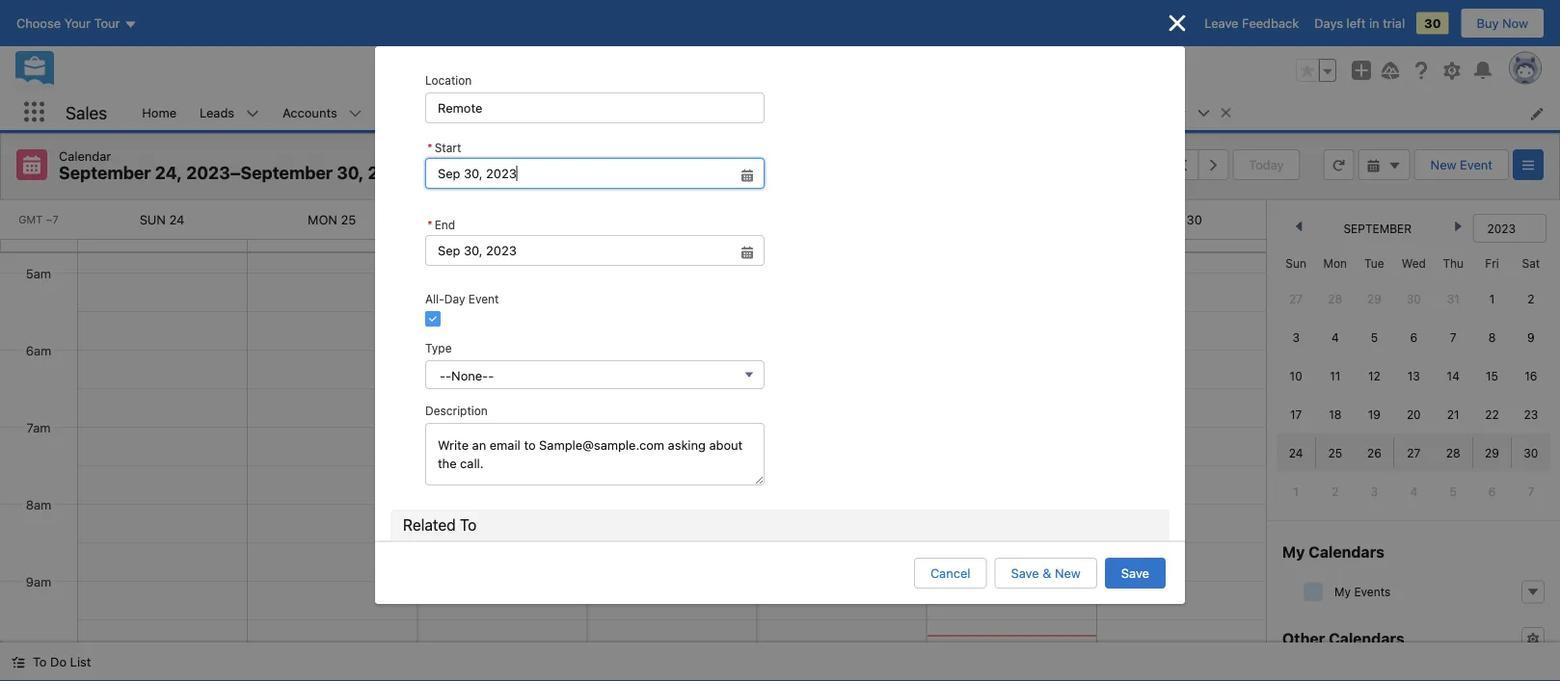 Task type: describe. For each thing, give the bounding box(es) containing it.
do
[[50, 655, 67, 670]]

30,
[[337, 162, 364, 183]]

other calendars
[[1282, 630, 1405, 648]]

Description text field
[[425, 423, 765, 486]]

start
[[435, 141, 461, 154]]

related to
[[403, 516, 477, 535]]

leads list item
[[188, 94, 271, 130]]

5am
[[26, 266, 51, 281]]

buy now
[[1477, 16, 1528, 30]]

6am
[[26, 343, 51, 358]]

All-Day Event checkbox
[[425, 312, 441, 327]]

sales
[[66, 102, 107, 123]]

to do list button
[[0, 643, 103, 682]]

feedback
[[1242, 16, 1299, 30]]

home link
[[130, 94, 188, 130]]

* end
[[427, 218, 455, 231]]

1 - from the left
[[440, 369, 446, 383]]

8
[[1488, 331, 1496, 344]]

1 horizontal spatial september
[[1344, 222, 1412, 235]]

days left in trial
[[1314, 16, 1405, 30]]

0 horizontal spatial 1
[[1293, 485, 1299, 498]]

1 text default image from the left
[[1367, 159, 1380, 173]]

8am
[[26, 497, 51, 512]]

1 horizontal spatial new
[[1431, 158, 1456, 172]]

--none-- button
[[425, 361, 765, 390]]

calendars for other calendars
[[1329, 630, 1405, 648]]

gmt
[[19, 214, 43, 226]]

10
[[1290, 369, 1302, 383]]

17
[[1290, 408, 1302, 421]]

sun for sun 24
[[140, 213, 166, 227]]

inverse image
[[1166, 12, 1189, 35]]

31
[[1447, 292, 1460, 306]]

22
[[1485, 408, 1499, 421]]

0 vertical spatial 5
[[1371, 331, 1378, 344]]

buy
[[1477, 16, 1499, 30]]

sat 30
[[1160, 213, 1202, 227]]

leads link
[[188, 94, 246, 130]]

sun 24
[[140, 213, 185, 227]]

account
[[1138, 105, 1186, 120]]

cancel
[[930, 566, 970, 581]]

Location text field
[[425, 93, 765, 123]]

your account
[[1107, 105, 1186, 120]]

leave feedback link
[[1205, 16, 1299, 30]]

type
[[425, 341, 452, 355]]

search... button
[[557, 55, 943, 86]]

forecasts
[[715, 105, 772, 119]]

hide items image
[[1304, 583, 1323, 602]]

fri
[[1485, 256, 1499, 270]]

24 inside grid
[[1289, 446, 1303, 460]]

2023
[[368, 162, 412, 183]]

&
[[1043, 566, 1051, 581]]

9am
[[26, 575, 51, 589]]

buy now button
[[1460, 8, 1545, 39]]

to inside to do list button
[[33, 655, 47, 670]]

accounts
[[283, 105, 337, 119]]

1 vertical spatial 2
[[1332, 485, 1339, 498]]

today
[[1249, 158, 1284, 172]]

0 horizontal spatial 27
[[1289, 292, 1303, 306]]

tue
[[1364, 256, 1384, 270]]

wed
[[1402, 256, 1426, 270]]

left
[[1347, 16, 1366, 30]]

* start
[[427, 141, 461, 154]]

all-day event
[[425, 292, 499, 306]]

days
[[1314, 16, 1343, 30]]

1 horizontal spatial 5
[[1450, 485, 1457, 498]]

your account link
[[1086, 94, 1197, 130]]

accounts link
[[271, 94, 349, 130]]

my for my calendars
[[1282, 543, 1305, 562]]

0 vertical spatial to
[[460, 516, 477, 535]]

my calendars
[[1282, 543, 1384, 562]]

mon 25
[[308, 213, 356, 227]]

save & new
[[1011, 566, 1081, 581]]

16
[[1525, 369, 1537, 383]]

calendar
[[59, 148, 111, 163]]

0 vertical spatial 6
[[1410, 331, 1417, 344]]

1 vertical spatial 28
[[1446, 446, 1460, 460]]

2 - from the left
[[446, 369, 451, 383]]

trial
[[1383, 16, 1405, 30]]

forecasts link
[[703, 94, 784, 130]]

text default image inside to do list button
[[12, 656, 25, 670]]

september inside calendar september 24, 2023–september 30, 2023
[[59, 162, 151, 183]]

24,
[[155, 162, 182, 183]]

0 horizontal spatial 25
[[341, 213, 356, 227]]

21
[[1447, 408, 1459, 421]]

new event button
[[1414, 149, 1509, 180]]

sun 24 button
[[140, 213, 185, 227]]

description
[[425, 404, 488, 418]]

26
[[1367, 446, 1382, 460]]

15
[[1486, 369, 1498, 383]]

event inside button
[[1460, 158, 1493, 172]]

1 horizontal spatial 6
[[1488, 485, 1496, 498]]

text default image inside your account list item
[[1219, 106, 1233, 120]]

calendars for my calendars
[[1309, 543, 1384, 562]]

2023–september
[[186, 162, 333, 183]]

leads
[[200, 105, 234, 119]]

related
[[403, 516, 456, 535]]

home
[[142, 105, 176, 119]]



Task type: locate. For each thing, give the bounding box(es) containing it.
1 vertical spatial event
[[468, 292, 499, 306]]

mon left tue
[[1323, 256, 1347, 270]]

contacts link
[[374, 94, 450, 130]]

mon for mon
[[1323, 256, 1347, 270]]

0 vertical spatial 29
[[1367, 292, 1382, 306]]

0 horizontal spatial 6
[[1410, 331, 1417, 344]]

0 horizontal spatial september
[[59, 162, 151, 183]]

1 horizontal spatial text default image
[[1388, 159, 1402, 173]]

save button
[[1105, 558, 1166, 589]]

none-
[[451, 369, 488, 383]]

calendars down my events
[[1329, 630, 1405, 648]]

september up tue
[[1344, 222, 1412, 235]]

my events
[[1334, 586, 1391, 599]]

3 down the 26
[[1371, 485, 1378, 498]]

0 vertical spatial mon
[[308, 213, 337, 227]]

mon
[[308, 213, 337, 227], [1323, 256, 1347, 270]]

28 up the 11 at the bottom right of page
[[1328, 292, 1342, 306]]

0 vertical spatial 27
[[1289, 292, 1303, 306]]

7 down the 23
[[1528, 485, 1534, 498]]

end
[[435, 218, 455, 231]]

4 down 20
[[1410, 485, 1418, 498]]

2 list item from the left
[[603, 94, 703, 130]]

29 down 22
[[1485, 446, 1499, 460]]

contacts list item
[[374, 94, 475, 130]]

--none--
[[440, 369, 494, 383]]

1 horizontal spatial 1
[[1489, 292, 1495, 306]]

leave feedback
[[1205, 16, 1299, 30]]

13
[[1407, 369, 1420, 383]]

1 vertical spatial new
[[1055, 566, 1081, 581]]

1 vertical spatial 5
[[1450, 485, 1457, 498]]

save & new button
[[995, 558, 1097, 589]]

0 horizontal spatial 29
[[1367, 292, 1382, 306]]

25 inside grid
[[1328, 446, 1342, 460]]

6
[[1410, 331, 1417, 344], [1488, 485, 1496, 498]]

25
[[341, 213, 356, 227], [1328, 446, 1342, 460]]

4 up the 11 at the bottom right of page
[[1331, 331, 1339, 344]]

text default image
[[1219, 106, 1233, 120], [1526, 586, 1540, 599], [1526, 633, 1540, 646], [12, 656, 25, 670]]

0 vertical spatial sun
[[140, 213, 166, 227]]

* for * end
[[427, 218, 433, 231]]

save
[[1011, 566, 1039, 581], [1121, 566, 1149, 581]]

1 vertical spatial 4
[[1410, 485, 1418, 498]]

my right hide items image
[[1334, 586, 1351, 599]]

* left "start"
[[427, 141, 433, 154]]

mon 25 button
[[308, 213, 356, 227]]

18
[[1329, 408, 1342, 421]]

1 vertical spatial calendars
[[1329, 630, 1405, 648]]

sat inside grid
[[1522, 256, 1540, 270]]

list
[[130, 94, 1560, 130]]

5 up 12 in the right of the page
[[1371, 331, 1378, 344]]

20
[[1407, 408, 1421, 421]]

3
[[1292, 331, 1300, 344], [1371, 485, 1378, 498]]

19
[[1368, 408, 1381, 421]]

9
[[1527, 331, 1535, 344]]

0 vertical spatial 28
[[1328, 292, 1342, 306]]

1 vertical spatial to
[[33, 655, 47, 670]]

list item
[[475, 94, 603, 130], [603, 94, 703, 130]]

1 vertical spatial my
[[1334, 586, 1351, 599]]

0 vertical spatial 4
[[1331, 331, 1339, 344]]

1 save from the left
[[1011, 566, 1039, 581]]

14
[[1447, 369, 1460, 383]]

1 horizontal spatial 3
[[1371, 485, 1378, 498]]

1 list item from the left
[[475, 94, 603, 130]]

0 horizontal spatial 28
[[1328, 292, 1342, 306]]

0 vertical spatial event
[[1460, 158, 1493, 172]]

1 horizontal spatial event
[[1460, 158, 1493, 172]]

0 horizontal spatial my
[[1282, 543, 1305, 562]]

september
[[59, 162, 151, 183], [1344, 222, 1412, 235]]

grid
[[1277, 247, 1550, 511]]

text default image
[[1367, 159, 1380, 173], [1388, 159, 1402, 173]]

sat for sat
[[1522, 256, 1540, 270]]

*
[[427, 141, 433, 154], [427, 218, 433, 231]]

7am
[[26, 420, 51, 435]]

events
[[1354, 586, 1391, 599]]

in
[[1369, 16, 1379, 30]]

27 down 20
[[1407, 446, 1421, 460]]

1 vertical spatial *
[[427, 218, 433, 231]]

3 up 10
[[1292, 331, 1300, 344]]

0 vertical spatial 1
[[1489, 292, 1495, 306]]

1 horizontal spatial to
[[460, 516, 477, 535]]

0 horizontal spatial new
[[1055, 566, 1081, 581]]

30
[[1424, 16, 1441, 30], [1187, 213, 1202, 227], [1407, 292, 1421, 306], [1524, 446, 1538, 460]]

0 vertical spatial 2
[[1528, 292, 1534, 306]]

sun for sun
[[1286, 256, 1306, 270]]

0 horizontal spatial save
[[1011, 566, 1039, 581]]

mon down 30,
[[308, 213, 337, 227]]

save right "&"
[[1121, 566, 1149, 581]]

29 down tue
[[1367, 292, 1382, 306]]

1 vertical spatial sun
[[1286, 256, 1306, 270]]

1 horizontal spatial 27
[[1407, 446, 1421, 460]]

0 vertical spatial 7
[[1450, 331, 1457, 344]]

to
[[460, 516, 477, 535], [33, 655, 47, 670]]

grid containing sun
[[1277, 247, 1550, 511]]

4
[[1331, 331, 1339, 344], [1410, 485, 1418, 498]]

1
[[1489, 292, 1495, 306], [1293, 485, 1299, 498]]

save for save
[[1121, 566, 1149, 581]]

september down sales
[[59, 162, 151, 183]]

1 vertical spatial september
[[1344, 222, 1412, 235]]

all-
[[425, 292, 444, 306]]

23
[[1524, 408, 1538, 421]]

cancel button
[[914, 558, 987, 589]]

11
[[1330, 369, 1341, 383]]

to right related
[[460, 516, 477, 535]]

6 up 13
[[1410, 331, 1417, 344]]

25 down 30,
[[341, 213, 356, 227]]

leave
[[1205, 16, 1239, 30]]

0 horizontal spatial 2
[[1332, 485, 1339, 498]]

your
[[1107, 105, 1134, 120]]

calendars up my events
[[1309, 543, 1384, 562]]

1 down fri
[[1489, 292, 1495, 306]]

0 horizontal spatial event
[[468, 292, 499, 306]]

1 * from the top
[[427, 141, 433, 154]]

1 vertical spatial sat
[[1522, 256, 1540, 270]]

1 horizontal spatial 29
[[1485, 446, 1499, 460]]

new event
[[1431, 158, 1493, 172]]

calendar september 24, 2023–september 30, 2023
[[59, 148, 412, 183]]

3 - from the left
[[488, 369, 494, 383]]

2 up 9
[[1528, 292, 1534, 306]]

5 down 21
[[1450, 485, 1457, 498]]

0 vertical spatial my
[[1282, 543, 1305, 562]]

* for * start
[[427, 141, 433, 154]]

1 vertical spatial 25
[[1328, 446, 1342, 460]]

1 horizontal spatial my
[[1334, 586, 1351, 599]]

1 vertical spatial mon
[[1323, 256, 1347, 270]]

search...
[[595, 63, 646, 78]]

27 up 10
[[1289, 292, 1303, 306]]

1 vertical spatial 6
[[1488, 485, 1496, 498]]

0 horizontal spatial 24
[[169, 213, 185, 227]]

7
[[1450, 331, 1457, 344], [1528, 485, 1534, 498]]

group
[[1296, 59, 1336, 82], [425, 135, 765, 189], [1168, 149, 1229, 180], [425, 212, 765, 266]]

28
[[1328, 292, 1342, 306], [1446, 446, 1460, 460]]

28 down 21
[[1446, 446, 1460, 460]]

1 horizontal spatial 2
[[1528, 292, 1534, 306]]

0 horizontal spatial sun
[[140, 213, 166, 227]]

1 horizontal spatial 25
[[1328, 446, 1342, 460]]

gmt −7
[[19, 214, 59, 226]]

calendars
[[1309, 543, 1384, 562], [1329, 630, 1405, 648]]

6 down 22
[[1488, 485, 1496, 498]]

1 vertical spatial 27
[[1407, 446, 1421, 460]]

0 vertical spatial new
[[1431, 158, 1456, 172]]

1 horizontal spatial 4
[[1410, 485, 1418, 498]]

1 horizontal spatial sun
[[1286, 256, 1306, 270]]

0 vertical spatial 3
[[1292, 331, 1300, 344]]

other
[[1282, 630, 1325, 648]]

0 vertical spatial *
[[427, 141, 433, 154]]

now
[[1502, 16, 1528, 30]]

list
[[70, 655, 91, 670]]

today button
[[1233, 149, 1300, 180]]

sat
[[1160, 213, 1183, 227], [1522, 256, 1540, 270]]

0 vertical spatial september
[[59, 162, 151, 183]]

contacts
[[385, 105, 438, 119]]

1 horizontal spatial 28
[[1446, 446, 1460, 460]]

1 vertical spatial 3
[[1371, 485, 1378, 498]]

sun left tue
[[1286, 256, 1306, 270]]

2 * from the top
[[427, 218, 433, 231]]

1 vertical spatial 1
[[1293, 485, 1299, 498]]

event
[[1460, 158, 1493, 172], [468, 292, 499, 306]]

0 horizontal spatial mon
[[308, 213, 337, 227]]

−7
[[46, 214, 59, 226]]

sun down 24,
[[140, 213, 166, 227]]

sat 30 button
[[1160, 213, 1202, 227]]

0 vertical spatial sat
[[1160, 213, 1183, 227]]

2 text default image from the left
[[1388, 159, 1402, 173]]

my for my events
[[1334, 586, 1351, 599]]

your account list item
[[1086, 94, 1242, 130]]

1 vertical spatial 24
[[1289, 446, 1303, 460]]

my
[[1282, 543, 1305, 562], [1334, 586, 1351, 599]]

0 vertical spatial calendars
[[1309, 543, 1384, 562]]

save left "&"
[[1011, 566, 1039, 581]]

0 vertical spatial 25
[[341, 213, 356, 227]]

24 down 17
[[1289, 446, 1303, 460]]

2 up my calendars
[[1332, 485, 1339, 498]]

2 save from the left
[[1121, 566, 1149, 581]]

thu
[[1443, 256, 1464, 270]]

24
[[169, 213, 185, 227], [1289, 446, 1303, 460]]

1 horizontal spatial save
[[1121, 566, 1149, 581]]

0 horizontal spatial to
[[33, 655, 47, 670]]

list containing home
[[130, 94, 1560, 130]]

0 horizontal spatial 3
[[1292, 331, 1300, 344]]

24 down 24,
[[169, 213, 185, 227]]

27
[[1289, 292, 1303, 306], [1407, 446, 1421, 460]]

1 horizontal spatial sat
[[1522, 256, 1540, 270]]

0 horizontal spatial 4
[[1331, 331, 1339, 344]]

1 horizontal spatial 24
[[1289, 446, 1303, 460]]

to left do
[[33, 655, 47, 670]]

0 vertical spatial 24
[[169, 213, 185, 227]]

day
[[444, 292, 465, 306]]

-
[[440, 369, 446, 383], [446, 369, 451, 383], [488, 369, 494, 383]]

1 horizontal spatial 7
[[1528, 485, 1534, 498]]

0 horizontal spatial sat
[[1160, 213, 1183, 227]]

0 horizontal spatial text default image
[[1367, 159, 1380, 173]]

0 horizontal spatial 5
[[1371, 331, 1378, 344]]

2
[[1528, 292, 1534, 306], [1332, 485, 1339, 498]]

save for save & new
[[1011, 566, 1039, 581]]

1 horizontal spatial mon
[[1323, 256, 1347, 270]]

1 vertical spatial 29
[[1485, 446, 1499, 460]]

1 vertical spatial 7
[[1528, 485, 1534, 498]]

accounts list item
[[271, 94, 374, 130]]

my up hide items image
[[1282, 543, 1305, 562]]

* left end
[[427, 218, 433, 231]]

12
[[1368, 369, 1381, 383]]

sat for sat 30
[[1160, 213, 1183, 227]]

0 horizontal spatial 7
[[1450, 331, 1457, 344]]

1 up my calendars
[[1293, 485, 1299, 498]]

7 up 14
[[1450, 331, 1457, 344]]

to do list
[[33, 655, 91, 670]]

location
[[425, 73, 472, 87]]

25 down 18
[[1328, 446, 1342, 460]]

mon for mon 25
[[308, 213, 337, 227]]

None text field
[[425, 158, 765, 189], [425, 235, 765, 266], [425, 158, 765, 189], [425, 235, 765, 266]]



Task type: vqa. For each thing, say whether or not it's contained in the screenshot.


